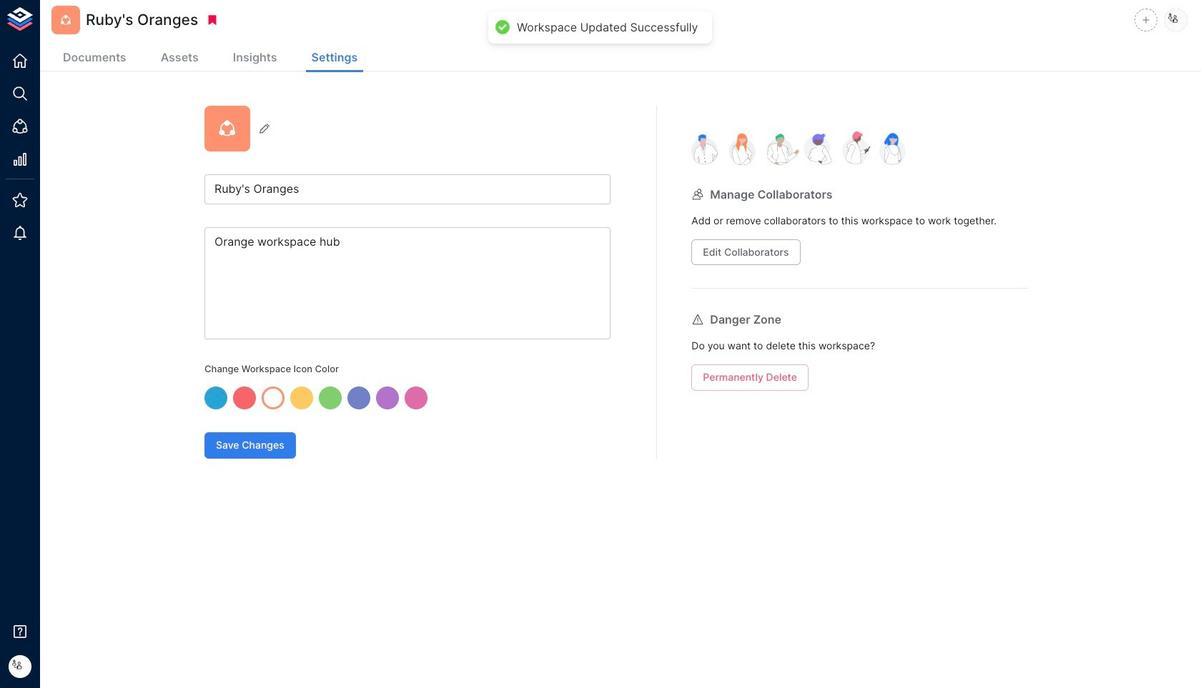 Task type: locate. For each thing, give the bounding box(es) containing it.
Workspace Name text field
[[205, 175, 611, 205]]

remove bookmark image
[[206, 14, 219, 26]]

status
[[517, 20, 699, 35]]



Task type: vqa. For each thing, say whether or not it's contained in the screenshot.
1st help image from the top
no



Task type: describe. For each thing, give the bounding box(es) containing it.
ruby anderson image
[[1165, 9, 1188, 31]]

Workspace notes are visible to all members and guests. text field
[[205, 227, 611, 340]]



